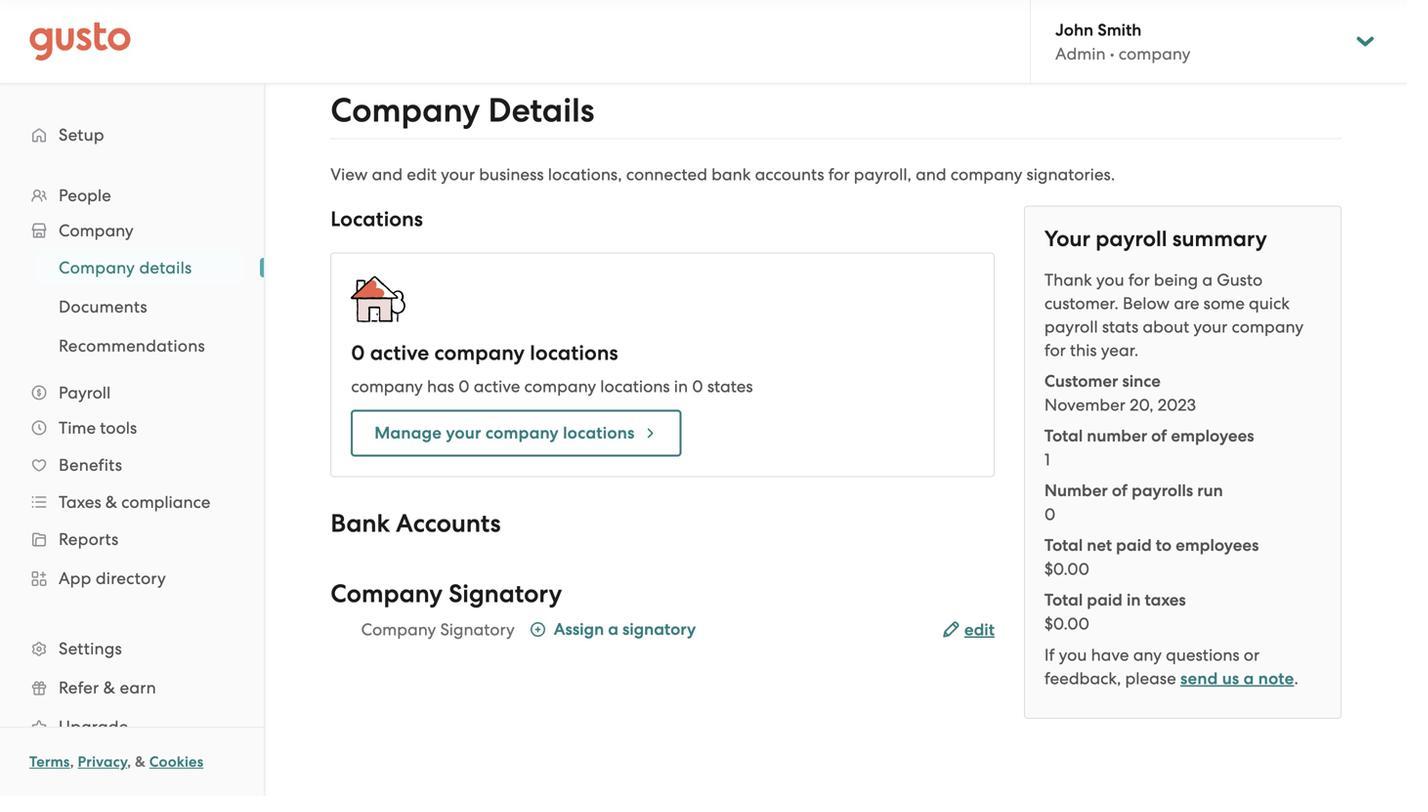 Task type: locate. For each thing, give the bounding box(es) containing it.
company down the "smith"
[[1119, 44, 1191, 63]]

0 vertical spatial active
[[370, 341, 429, 366]]

home image
[[29, 22, 131, 61]]

company
[[1119, 44, 1191, 63], [951, 165, 1023, 184], [1232, 317, 1304, 337], [435, 341, 525, 366], [351, 377, 423, 396], [525, 377, 596, 396], [486, 423, 559, 443]]

company button
[[20, 213, 244, 248]]

employees inside the total number of employees 1 number of payrolls run 0
[[1172, 426, 1255, 446]]

& left cookies button
[[135, 754, 146, 771]]

3 total from the top
[[1045, 591, 1083, 611]]

payroll
[[59, 383, 111, 403]]

total inside the total number of employees 1 number of payrolls run 0
[[1045, 426, 1083, 446]]

upgrade link
[[20, 710, 244, 745]]

admin
[[1056, 44, 1106, 63]]

active up has
[[370, 341, 429, 366]]

a right assign
[[608, 620, 619, 640]]

1 vertical spatial locations
[[601, 377, 670, 396]]

settings
[[59, 639, 122, 659]]

you right if
[[1059, 646, 1088, 665]]

2 vertical spatial locations
[[563, 423, 635, 443]]

assign
[[554, 620, 604, 640]]

1 vertical spatial signatory
[[440, 620, 515, 640]]

, down upgrade link
[[127, 754, 131, 771]]

total inside total paid in taxes $0.00
[[1045, 591, 1083, 611]]

1 total from the top
[[1045, 426, 1083, 446]]

run
[[1198, 481, 1224, 501]]

your down some
[[1194, 317, 1228, 337]]

time tools
[[59, 418, 137, 438]]

0 vertical spatial total
[[1045, 426, 1083, 446]]

total inside total net paid to employees $0.00
[[1045, 536, 1083, 556]]

0 vertical spatial &
[[105, 493, 117, 512]]

locations,
[[548, 165, 622, 184]]

refer & earn link
[[20, 671, 244, 706]]

.
[[1295, 669, 1299, 689]]

0 horizontal spatial active
[[370, 341, 429, 366]]

0 horizontal spatial ,
[[70, 754, 74, 771]]

& left the earn
[[103, 678, 115, 698]]

upgrade
[[59, 718, 129, 737]]

total left net
[[1045, 536, 1083, 556]]

for left payroll,
[[829, 165, 850, 184]]

taxes
[[59, 493, 101, 512]]

total for paid
[[1045, 591, 1083, 611]]

$0.00 up if
[[1045, 614, 1090, 634]]

total
[[1045, 426, 1083, 446], [1045, 536, 1083, 556], [1045, 591, 1083, 611]]

0 vertical spatial in
[[674, 377, 688, 396]]

questions
[[1166, 646, 1240, 665]]

payroll down customer.
[[1045, 317, 1099, 337]]

for up below
[[1129, 270, 1150, 290]]

1 horizontal spatial in
[[1127, 591, 1141, 611]]

0 vertical spatial company signatory
[[331, 580, 562, 610]]

1 vertical spatial paid
[[1087, 591, 1123, 611]]

0 vertical spatial $0.00
[[1045, 560, 1090, 579]]

company down 'quick'
[[1232, 317, 1304, 337]]

•
[[1110, 44, 1115, 63]]

, left 'privacy'
[[70, 754, 74, 771]]

0 horizontal spatial and
[[372, 165, 403, 184]]

terms , privacy , & cookies
[[29, 754, 204, 771]]

payroll up being
[[1096, 226, 1168, 252]]

locations down company has 0 active company locations in 0 states
[[563, 423, 635, 443]]

0 vertical spatial employees
[[1172, 426, 1255, 446]]

1 vertical spatial of
[[1112, 481, 1128, 501]]

total up '1'
[[1045, 426, 1083, 446]]

company up manage your company locations link
[[525, 377, 596, 396]]

and right view
[[372, 165, 403, 184]]

payroll,
[[854, 165, 912, 184]]

1 vertical spatial company signatory
[[361, 620, 515, 640]]

gusto
[[1217, 270, 1263, 290]]

1 vertical spatial your
[[1194, 317, 1228, 337]]

$0.00
[[1045, 560, 1090, 579], [1045, 614, 1090, 634]]

0 vertical spatial locations
[[530, 341, 619, 366]]

module__icon___go7vc image
[[531, 622, 546, 638]]

if you have any questions or feedback, please
[[1045, 646, 1260, 689]]

your
[[441, 165, 475, 184], [1194, 317, 1228, 337], [446, 423, 482, 443]]

has
[[427, 377, 455, 396]]

company down company has 0 active company locations in 0 states
[[486, 423, 559, 443]]

2 vertical spatial for
[[1045, 341, 1066, 360]]

locations up company has 0 active company locations in 0 states
[[530, 341, 619, 366]]

paid
[[1117, 536, 1152, 556], [1087, 591, 1123, 611]]

active down 0 active company locations
[[474, 377, 520, 396]]

1 vertical spatial a
[[608, 620, 619, 640]]

0 vertical spatial paid
[[1117, 536, 1152, 556]]

$0.00 inside total net paid to employees $0.00
[[1045, 560, 1090, 579]]

1 horizontal spatial of
[[1152, 426, 1168, 446]]

1 horizontal spatial a
[[1203, 270, 1213, 290]]

people button
[[20, 178, 244, 213]]

number
[[1087, 426, 1148, 446]]

$0.00 down net
[[1045, 560, 1090, 579]]

0 horizontal spatial in
[[674, 377, 688, 396]]

november
[[1045, 395, 1126, 415]]

2 vertical spatial total
[[1045, 591, 1083, 611]]

0 horizontal spatial you
[[1059, 646, 1088, 665]]

a up some
[[1203, 270, 1213, 290]]

paid left to
[[1117, 536, 1152, 556]]

your left business
[[441, 165, 475, 184]]

recommendations link
[[35, 328, 244, 364]]

signatory up module__icon___go7vc
[[449, 580, 562, 610]]

total number of employees 1 number of payrolls run 0
[[1045, 426, 1255, 525]]

1 vertical spatial total
[[1045, 536, 1083, 556]]

2 horizontal spatial for
[[1129, 270, 1150, 290]]

of
[[1152, 426, 1168, 446], [1112, 481, 1128, 501]]

1 vertical spatial in
[[1127, 591, 1141, 611]]

1 vertical spatial employees
[[1176, 536, 1260, 556]]

assign a signatory button
[[531, 618, 696, 644]]

2 $0.00 from the top
[[1045, 614, 1090, 634]]

employees down '2023'
[[1172, 426, 1255, 446]]

any
[[1134, 646, 1162, 665]]

1 vertical spatial $0.00
[[1045, 614, 1090, 634]]

0 vertical spatial a
[[1203, 270, 1213, 290]]

list containing customer since
[[1045, 370, 1322, 636]]

2 horizontal spatial a
[[1244, 669, 1255, 689]]

in left states
[[674, 377, 688, 396]]

or
[[1244, 646, 1260, 665]]

1 horizontal spatial and
[[916, 165, 947, 184]]

0
[[351, 341, 365, 366], [459, 377, 470, 396], [692, 377, 704, 396], [1045, 505, 1056, 525]]

your down has
[[446, 423, 482, 443]]

a inside thank you for being a gusto customer. below are some quick payroll stats about your company for this year.
[[1203, 270, 1213, 290]]

1 horizontal spatial edit
[[965, 620, 995, 640]]

company inside thank you for being a gusto customer. below are some quick payroll stats about your company for this year.
[[1232, 317, 1304, 337]]

john smith admin • company
[[1056, 20, 1191, 63]]

send us a note .
[[1181, 669, 1299, 689]]

documents link
[[35, 289, 244, 325]]

1 horizontal spatial you
[[1097, 270, 1125, 290]]

1 vertical spatial edit
[[965, 620, 995, 640]]

refer
[[59, 678, 99, 698]]

& right taxes
[[105, 493, 117, 512]]

1 horizontal spatial active
[[474, 377, 520, 396]]

accounts
[[755, 165, 825, 184]]

of left payrolls
[[1112, 481, 1128, 501]]

0 vertical spatial you
[[1097, 270, 1125, 290]]

a right us
[[1244, 669, 1255, 689]]

1 vertical spatial you
[[1059, 646, 1088, 665]]

company inside dropdown button
[[59, 221, 134, 241]]

1 vertical spatial &
[[103, 678, 115, 698]]

1 horizontal spatial ,
[[127, 754, 131, 771]]

2 vertical spatial &
[[135, 754, 146, 771]]

view
[[331, 165, 368, 184]]

0 horizontal spatial for
[[829, 165, 850, 184]]

compliance
[[121, 493, 211, 512]]

0 vertical spatial signatory
[[449, 580, 562, 610]]

a
[[1203, 270, 1213, 290], [608, 620, 619, 640], [1244, 669, 1255, 689]]

manage your company locations
[[375, 423, 635, 443]]

earn
[[120, 678, 156, 698]]

locations for 0 active company locations
[[530, 341, 619, 366]]

signatory left module__icon___go7vc
[[440, 620, 515, 640]]

you inside thank you for being a gusto customer. below are some quick payroll stats about your company for this year.
[[1097, 270, 1125, 290]]

&
[[105, 493, 117, 512], [103, 678, 115, 698], [135, 754, 146, 771]]

1 , from the left
[[70, 754, 74, 771]]

locations left states
[[601, 377, 670, 396]]

you up customer.
[[1097, 270, 1125, 290]]

company up manage
[[351, 377, 423, 396]]

list
[[0, 178, 264, 786], [0, 248, 264, 366], [1045, 370, 1322, 636]]

0 vertical spatial for
[[829, 165, 850, 184]]

gusto navigation element
[[0, 84, 264, 797]]

2 , from the left
[[127, 754, 131, 771]]

1 vertical spatial payroll
[[1045, 317, 1099, 337]]

manage
[[375, 423, 442, 443]]

time tools button
[[20, 411, 244, 446]]

and right payroll,
[[916, 165, 947, 184]]

2 total from the top
[[1045, 536, 1083, 556]]

locations
[[530, 341, 619, 366], [601, 377, 670, 396], [563, 423, 635, 443]]

of down the 20,
[[1152, 426, 1168, 446]]

you inside if you have any questions or feedback, please
[[1059, 646, 1088, 665]]

your
[[1045, 226, 1091, 252]]

documents
[[59, 297, 147, 317]]

you for if
[[1059, 646, 1088, 665]]

privacy
[[78, 754, 127, 771]]

edit
[[407, 165, 437, 184], [965, 620, 995, 640]]

2023
[[1158, 395, 1197, 415]]

paid down net
[[1087, 591, 1123, 611]]

0 vertical spatial edit
[[407, 165, 437, 184]]

for left this
[[1045, 341, 1066, 360]]

employees right to
[[1176, 536, 1260, 556]]

taxes & compliance button
[[20, 485, 244, 520]]

you
[[1097, 270, 1125, 290], [1059, 646, 1088, 665]]

a inside button
[[608, 620, 619, 640]]

total for net
[[1045, 536, 1083, 556]]

company signatory
[[331, 580, 562, 610], [361, 620, 515, 640]]

payroll
[[1096, 226, 1168, 252], [1045, 317, 1099, 337]]

& for earn
[[103, 678, 115, 698]]

0 horizontal spatial a
[[608, 620, 619, 640]]

cookies button
[[149, 751, 204, 774]]

1 $0.00 from the top
[[1045, 560, 1090, 579]]

bank
[[712, 165, 751, 184]]

1 vertical spatial for
[[1129, 270, 1150, 290]]

total up if
[[1045, 591, 1083, 611]]

taxes
[[1145, 591, 1187, 611]]

,
[[70, 754, 74, 771], [127, 754, 131, 771]]

us
[[1223, 669, 1240, 689]]

in left "taxes"
[[1127, 591, 1141, 611]]

& inside 'dropdown button'
[[105, 493, 117, 512]]

settings link
[[20, 632, 244, 667]]

paid inside total net paid to employees $0.00
[[1117, 536, 1152, 556]]



Task type: describe. For each thing, give the bounding box(es) containing it.
summary
[[1173, 226, 1268, 252]]

1 horizontal spatial for
[[1045, 341, 1066, 360]]

tools
[[100, 418, 137, 438]]

company details link
[[35, 250, 244, 285]]

time
[[59, 418, 96, 438]]

benefits link
[[20, 448, 244, 483]]

directory
[[96, 569, 166, 589]]

if
[[1045, 646, 1055, 665]]

send
[[1181, 669, 1219, 689]]

1 vertical spatial active
[[474, 377, 520, 396]]

cookies
[[149, 754, 204, 771]]

reports
[[59, 530, 119, 549]]

0 horizontal spatial edit
[[407, 165, 437, 184]]

stats
[[1103, 317, 1139, 337]]

privacy link
[[78, 754, 127, 771]]

total for number
[[1045, 426, 1083, 446]]

in inside total paid in taxes $0.00
[[1127, 591, 1141, 611]]

customer
[[1045, 372, 1119, 392]]

& for compliance
[[105, 493, 117, 512]]

bank
[[331, 509, 390, 539]]

0 vertical spatial of
[[1152, 426, 1168, 446]]

company inside john smith admin • company
[[1119, 44, 1191, 63]]

assign a signatory
[[554, 620, 696, 640]]

reports link
[[20, 522, 244, 557]]

setup link
[[20, 117, 244, 153]]

company up has
[[435, 341, 525, 366]]

this
[[1071, 341, 1097, 360]]

locations for manage your company locations
[[563, 423, 635, 443]]

list containing people
[[0, 178, 264, 786]]

business
[[479, 165, 544, 184]]

below
[[1123, 294, 1170, 313]]

paid inside total paid in taxes $0.00
[[1087, 591, 1123, 611]]

total net paid to employees $0.00
[[1045, 536, 1260, 579]]

details
[[139, 258, 192, 278]]

employees inside total net paid to employees $0.00
[[1176, 536, 1260, 556]]

feedback,
[[1045, 669, 1122, 689]]

company details
[[59, 258, 192, 278]]

about
[[1143, 317, 1190, 337]]

0 vertical spatial your
[[441, 165, 475, 184]]

connected
[[626, 165, 708, 184]]

payroll button
[[20, 375, 244, 411]]

customer.
[[1045, 294, 1119, 313]]

total paid in taxes $0.00
[[1045, 591, 1187, 634]]

your payroll summary
[[1045, 226, 1268, 252]]

details
[[488, 91, 595, 131]]

smith
[[1098, 20, 1142, 40]]

benefits
[[59, 456, 122, 475]]

setup
[[59, 125, 104, 145]]

people
[[59, 186, 111, 205]]

0 inside the total number of employees 1 number of payrolls run 0
[[1045, 505, 1056, 525]]

your inside thank you for being a gusto customer. below are some quick payroll stats about your company for this year.
[[1194, 317, 1228, 337]]

company details
[[331, 91, 595, 131]]

john
[[1056, 20, 1094, 40]]

2 vertical spatial your
[[446, 423, 482, 443]]

app directory link
[[20, 561, 244, 596]]

payroll inside thank you for being a gusto customer. below are some quick payroll stats about your company for this year.
[[1045, 317, 1099, 337]]

you for thank
[[1097, 270, 1125, 290]]

recommendations
[[59, 336, 205, 356]]

edit inside button
[[965, 620, 995, 640]]

1 and from the left
[[372, 165, 403, 184]]

note
[[1259, 669, 1295, 689]]

view and edit your business locations, connected bank accounts for payroll, and company signatories.
[[331, 165, 1116, 184]]

0 active company locations
[[351, 341, 619, 366]]

app directory
[[59, 569, 166, 589]]

2 and from the left
[[916, 165, 947, 184]]

are
[[1174, 294, 1200, 313]]

year.
[[1102, 341, 1139, 360]]

terms
[[29, 754, 70, 771]]

being
[[1155, 270, 1199, 290]]

manage your company locations link
[[351, 410, 682, 457]]

number
[[1045, 481, 1109, 501]]

quick
[[1249, 294, 1290, 313]]

bank accounts
[[331, 509, 501, 539]]

signatory
[[623, 620, 696, 640]]

send us a note link
[[1181, 669, 1295, 689]]

payrolls
[[1132, 481, 1194, 501]]

terms link
[[29, 754, 70, 771]]

customer since november 20, 2023
[[1045, 372, 1197, 415]]

signatories.
[[1027, 165, 1116, 184]]

2 vertical spatial a
[[1244, 669, 1255, 689]]

0 vertical spatial payroll
[[1096, 226, 1168, 252]]

some
[[1204, 294, 1245, 313]]

states
[[708, 377, 753, 396]]

app
[[59, 569, 91, 589]]

0 horizontal spatial of
[[1112, 481, 1128, 501]]

since
[[1123, 372, 1161, 392]]

thank
[[1045, 270, 1093, 290]]

please
[[1126, 669, 1177, 689]]

taxes & compliance
[[59, 493, 211, 512]]

list containing company details
[[0, 248, 264, 366]]

company left signatories. on the right top
[[951, 165, 1023, 184]]

edit button
[[943, 619, 995, 642]]

company has 0 active company locations in 0 states
[[351, 377, 753, 396]]

$0.00 inside total paid in taxes $0.00
[[1045, 614, 1090, 634]]

accounts
[[396, 509, 501, 539]]

have
[[1092, 646, 1130, 665]]

net
[[1087, 536, 1113, 556]]



Task type: vqa. For each thing, say whether or not it's contained in the screenshot.
up, on the top
no



